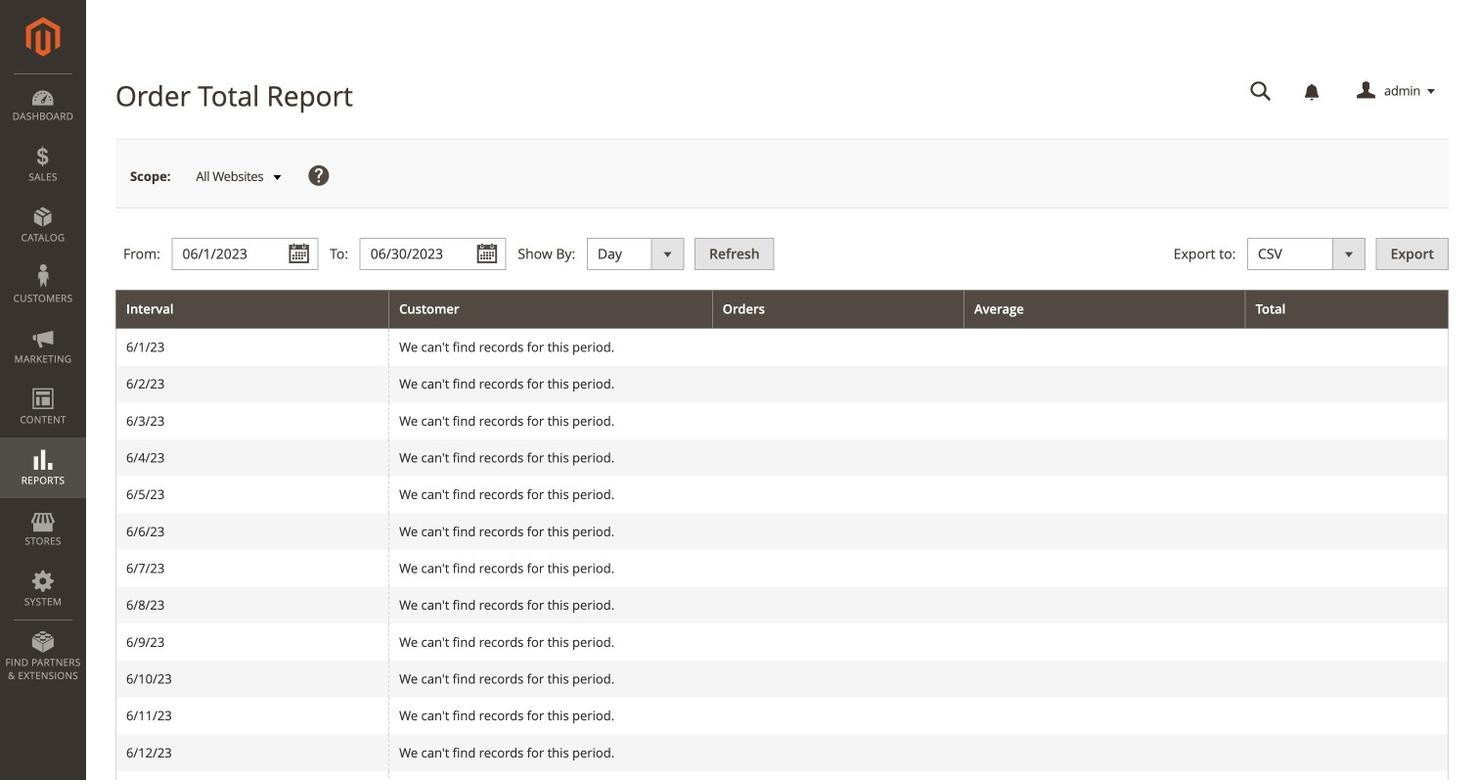 Task type: describe. For each thing, give the bounding box(es) containing it.
magento admin panel image
[[26, 17, 60, 57]]



Task type: locate. For each thing, give the bounding box(es) containing it.
None text field
[[1237, 74, 1286, 109], [360, 238, 507, 270], [1237, 74, 1286, 109], [360, 238, 507, 270]]

menu bar
[[0, 73, 86, 692]]

None text field
[[172, 238, 319, 270]]



